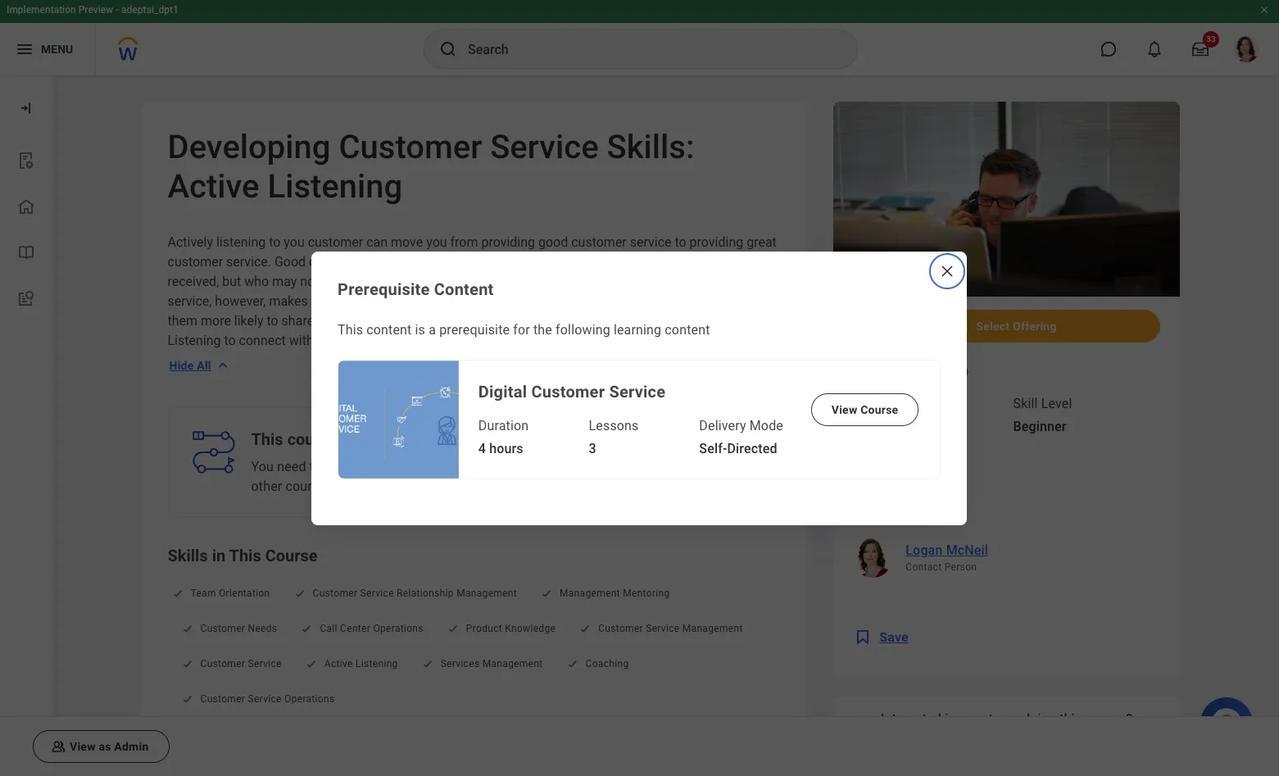 Task type: describe. For each thing, give the bounding box(es) containing it.
1 vertical spatial customers
[[311, 293, 373, 309]]

is for content
[[415, 322, 425, 337]]

2 horizontal spatial service
[[682, 254, 724, 270]]

inbox large image
[[1193, 41, 1209, 57]]

mentoring
[[623, 588, 670, 599]]

you up good
[[284, 234, 305, 250]]

needs
[[248, 623, 277, 634]]

1 horizontal spatial who
[[534, 254, 559, 270]]

check small image for team orientation
[[168, 584, 187, 603]]

duration 4 hours
[[479, 418, 529, 456]]

as
[[99, 740, 111, 753]]

but
[[222, 274, 241, 289]]

product knowledge
[[466, 623, 556, 634]]

skill
[[1014, 396, 1038, 411]]

your inside actively listening to you customer can move you from providing good customer service to providing great customer service. good customer service results in customers who are pleased with the service they received, but who may not go on to provide feedback or reviews for you and the company. great customer service, however, makes customers want to give you high ratings on customer reviews and will make them more likely to share the story of their positive experience with others. learn how to use active listening to connect with your customer and provide great customer service.
[[317, 333, 342, 348]]

1 vertical spatial with
[[531, 313, 556, 329]]

self-directed
[[854, 474, 932, 490]]

team
[[989, 711, 1020, 727]]

course inside you need to complete this course before you can complete other courses.
[[409, 459, 450, 475]]

logan mcneil contact person
[[906, 542, 989, 573]]

good
[[539, 234, 568, 250]]

course?
[[1086, 711, 1133, 727]]

1 vertical spatial course
[[265, 546, 318, 566]]

2 horizontal spatial and
[[670, 293, 692, 309]]

select
[[977, 319, 1010, 332]]

to left the give
[[408, 293, 420, 309]]

digital
[[479, 382, 527, 401]]

customer service relationship management
[[313, 588, 517, 599]]

4 for 4
[[854, 419, 861, 434]]

management mentoring
[[560, 588, 670, 599]]

you up results
[[426, 234, 447, 250]]

go
[[322, 274, 337, 289]]

product
[[466, 623, 503, 634]]

1 horizontal spatial service.
[[567, 333, 612, 348]]

others.
[[559, 313, 600, 329]]

team orientation
[[191, 588, 270, 599]]

customer for customer service relationship management
[[313, 588, 358, 599]]

need
[[277, 459, 306, 475]]

more inside actively listening to you customer can move you from providing good customer service to providing great customer service. good customer service results in customers who are pleased with the service they received, but who may not go on to provide feedback or reviews for you and the company. great customer service, however, makes customers want to give you high ratings on customer reviews and will make them more likely to share the story of their positive experience with others. learn how to use active listening to connect with your customer and provide great customer service.
[[201, 313, 231, 329]]

make
[[718, 293, 750, 309]]

likely
[[234, 313, 264, 329]]

check small image for active listening
[[302, 654, 321, 674]]

2 vertical spatial and
[[404, 333, 426, 348]]

customer needs
[[200, 623, 277, 634]]

lessons for 4
[[854, 396, 904, 411]]

however,
[[215, 293, 266, 309]]

service for customer service management
[[646, 623, 680, 634]]

you
[[251, 459, 274, 475]]

active inside 'developing customer service skills: active listening'
[[168, 167, 260, 206]]

ratings
[[503, 293, 543, 309]]

check small image for management mentoring
[[537, 584, 557, 603]]

the inside prerequisite content dialog
[[534, 322, 552, 337]]

may
[[272, 274, 297, 289]]

course inside button
[[861, 403, 899, 416]]

call center operations
[[320, 623, 424, 634]]

great
[[690, 274, 721, 289]]

skills in this course
[[168, 546, 318, 566]]

them
[[168, 313, 198, 329]]

customer for customer needs
[[200, 623, 245, 634]]

offering
[[1013, 319, 1057, 332]]

check small image for product knowledge
[[443, 619, 463, 639]]

0 horizontal spatial course
[[287, 430, 338, 449]]

from
[[450, 234, 478, 250]]

notifications large image
[[1147, 41, 1163, 57]]

digital customer service
[[479, 382, 666, 401]]

1 vertical spatial provide
[[429, 333, 472, 348]]

0 horizontal spatial great
[[475, 333, 505, 348]]

in inside actively listening to you customer can move you from providing good customer service to providing great customer service. good customer service results in customers who are pleased with the service they received, but who may not go on to provide feedback or reviews for you and the company. great customer service, however, makes customers want to give you high ratings on customer reviews and will make them more likely to share the story of their positive experience with others. learn how to use active listening to connect with your customer and provide great customer service.
[[455, 254, 466, 270]]

preview
[[78, 4, 113, 16]]

this for this content is a prerequisite for the following learning content
[[338, 322, 363, 337]]

out
[[696, 454, 716, 470]]

positive
[[416, 313, 462, 329]]

chevron up small image
[[215, 357, 231, 374]]

you down feedback
[[450, 293, 471, 309]]

service for customer service relationship management
[[360, 588, 394, 599]]

you need to complete this course before you can complete other courses.
[[251, 459, 600, 494]]

content
[[434, 279, 494, 299]]

listening inside 'developing customer service skills: active listening'
[[268, 167, 403, 206]]

developing
[[168, 128, 331, 166]]

you inside you need to complete this course before you can complete other courses.
[[495, 459, 516, 475]]

hide
[[169, 359, 194, 372]]

2 vertical spatial active
[[324, 658, 353, 670]]

move
[[391, 234, 423, 250]]

course details element
[[834, 102, 1180, 776]]

a for prerequisite.
[[359, 430, 367, 449]]

active inside actively listening to you customer can move you from providing good customer service to providing great customer service. good customer service results in customers who are pleased with the service they received, but who may not go on to provide feedback or reviews for you and the company. great customer service, however, makes customers want to give you high ratings on customer reviews and will make them more likely to share the story of their positive experience with others. learn how to use active listening to connect with your customer and provide great customer service.
[[706, 313, 742, 329]]

feedback
[[420, 274, 473, 289]]

can inside actively listening to you customer can move you from providing good customer service to providing great customer service. good customer service results in customers who are pleased with the service they received, but who may not go on to provide feedback or reviews for you and the company. great customer service, however, makes customers want to give you high ratings on customer reviews and will make them more likely to share the story of their positive experience with others. learn how to use active listening to connect with your customer and provide great customer service.
[[367, 234, 388, 250]]

call
[[320, 623, 338, 634]]

this for this course is a prerequisite.
[[251, 430, 283, 449]]

customer for customer service operations
[[200, 694, 245, 705]]

following
[[556, 322, 611, 337]]

check small image for customer service relationship management
[[290, 584, 309, 603]]

story
[[339, 313, 368, 329]]

beginner
[[1014, 419, 1067, 434]]

1 horizontal spatial service
[[630, 234, 672, 250]]

developing customer service skills: active listening
[[168, 128, 695, 206]]

prerequisite
[[338, 279, 430, 299]]

)
[[965, 365, 969, 378]]

before
[[453, 459, 492, 475]]

company.
[[630, 274, 686, 289]]

for inside actively listening to you customer can move you from providing good customer service to providing great customer service. good customer service results in customers who are pleased with the service they received, but who may not go on to provide feedback or reviews for you and the company. great customer service, however, makes customers want to give you high ratings on customer reviews and will make them more likely to share the story of their positive experience with others. learn how to use active listening to connect with your customer and provide great customer service.
[[539, 274, 556, 289]]

0 horizontal spatial service
[[368, 254, 409, 270]]

level
[[1042, 396, 1073, 411]]

high
[[474, 293, 499, 309]]

0 vertical spatial provide
[[373, 274, 416, 289]]

delivery
[[700, 418, 746, 433]]

media classroom image
[[50, 739, 66, 755]]

pleased
[[584, 254, 630, 270]]

skills
[[168, 546, 208, 566]]

directed inside the delivery mode self-directed
[[727, 441, 778, 456]]

operations for call center operations
[[373, 623, 424, 634]]

profile logan mcneil element
[[1224, 31, 1270, 67]]

skills:
[[607, 128, 695, 166]]

check small image for call center operations
[[297, 619, 317, 639]]

report parameter image
[[16, 151, 36, 171]]

prerequisite
[[439, 322, 510, 337]]

3
[[589, 441, 597, 456]]

self- inside "course details" element
[[854, 474, 882, 490]]

more inside button
[[719, 454, 750, 470]]

1 horizontal spatial reviews
[[623, 293, 667, 309]]

to inside you need to complete this course before you can complete other courses.
[[310, 459, 322, 475]]

service inside 'developing customer service skills: active listening'
[[490, 128, 599, 166]]

customer service operations
[[200, 694, 335, 705]]

in for skills in this course
[[212, 546, 226, 566]]

can inside you need to complete this course before you can complete other courses.
[[520, 459, 541, 475]]

service,
[[168, 293, 212, 309]]

makes
[[269, 293, 308, 309]]

check small image for customer service
[[177, 654, 197, 674]]

all
[[197, 359, 211, 372]]

admin
[[114, 740, 149, 753]]

duration
[[479, 418, 529, 433]]

the up company.
[[661, 254, 679, 270]]

to up connect on the top of page
[[267, 313, 278, 329]]

services
[[441, 658, 480, 670]]

will
[[695, 293, 715, 309]]

1 horizontal spatial customers
[[469, 254, 531, 270]]

service for customer service
[[248, 658, 282, 670]]

2 vertical spatial with
[[289, 333, 314, 348]]

check small image for customer needs
[[177, 619, 197, 639]]

select offering
[[977, 319, 1057, 332]]

home image
[[16, 197, 36, 216]]

adeptai_dpt1
[[121, 4, 179, 16]]

how
[[639, 313, 664, 329]]

this content is a prerequisite for the following learning content
[[338, 322, 710, 337]]



Task type: vqa. For each thing, say whether or not it's contained in the screenshot.
the bottom Central
no



Task type: locate. For each thing, give the bounding box(es) containing it.
book open image
[[16, 243, 36, 262]]

with down "ratings" on the left of the page
[[531, 313, 556, 329]]

customers up or
[[469, 254, 531, 270]]

customer for customer service management
[[599, 623, 643, 634]]

great down 'experience'
[[475, 333, 505, 348]]

1 horizontal spatial with
[[531, 313, 556, 329]]

with up company.
[[633, 254, 657, 270]]

0 vertical spatial more
[[201, 313, 231, 329]]

course up orientation
[[265, 546, 318, 566]]

service down 'move'
[[368, 254, 409, 270]]

with down share
[[289, 333, 314, 348]]

can left 'move'
[[367, 234, 388, 250]]

close environment banner image
[[1260, 5, 1270, 15]]

0 vertical spatial reviews
[[492, 274, 536, 289]]

other
[[251, 479, 282, 494]]

check small image up knowledge
[[537, 584, 557, 603]]

0 horizontal spatial directed
[[727, 441, 778, 456]]

on right go
[[341, 274, 355, 289]]

is for course
[[342, 430, 355, 449]]

more down however,
[[201, 313, 231, 329]]

1 horizontal spatial 4
[[854, 419, 861, 434]]

service up great
[[682, 254, 724, 270]]

directed inside "course details" element
[[882, 474, 932, 490]]

logan
[[906, 542, 943, 558]]

4
[[854, 419, 861, 434], [479, 441, 486, 456]]

hide all
[[169, 359, 211, 372]]

mcneil
[[947, 542, 989, 558]]

complete down this course is a prerequisite.
[[325, 459, 381, 475]]

this inside you need to complete this course before you can complete other courses.
[[384, 459, 406, 475]]

customers
[[469, 254, 531, 270], [311, 293, 373, 309]]

or
[[477, 274, 488, 289]]

0 vertical spatial for
[[539, 274, 556, 289]]

list containing team orientation
[[168, 571, 781, 712]]

check small image for coaching
[[563, 654, 582, 674]]

0 vertical spatial is
[[415, 322, 425, 337]]

prerequisite.
[[372, 430, 465, 449]]

0 vertical spatial service.
[[226, 254, 271, 270]]

service. down listening
[[226, 254, 271, 270]]

this inside "course details" element
[[1060, 711, 1082, 727]]

check small image left services
[[418, 654, 437, 674]]

1 horizontal spatial on
[[546, 293, 561, 309]]

check small image
[[168, 584, 187, 603], [290, 584, 309, 603], [297, 619, 317, 639], [418, 654, 437, 674], [563, 654, 582, 674], [177, 689, 197, 709]]

you down are on the left of page
[[559, 274, 580, 289]]

lessons 4
[[854, 396, 904, 434]]

0 horizontal spatial complete
[[325, 459, 381, 475]]

1 horizontal spatial your
[[960, 711, 986, 727]]

is left prerequisite.
[[342, 430, 355, 449]]

orientation
[[219, 588, 270, 599]]

service for customer service operations
[[248, 694, 282, 705]]

0 horizontal spatial lessons
[[589, 418, 639, 433]]

to up chevron up small image
[[224, 333, 236, 348]]

check small image left product on the left bottom of page
[[443, 619, 463, 639]]

your down story
[[317, 333, 342, 348]]

prerequisite content dialog
[[312, 251, 967, 525]]

lessons inside prerequisite content dialog
[[589, 418, 639, 433]]

for up "ratings" on the left of the page
[[539, 274, 556, 289]]

courses.
[[286, 479, 337, 494]]

1 vertical spatial listening
[[168, 333, 221, 348]]

4 for 4 hours
[[479, 441, 486, 456]]

1 vertical spatial this
[[1060, 711, 1082, 727]]

with
[[633, 254, 657, 270], [531, 313, 556, 329], [289, 333, 314, 348]]

search image
[[439, 39, 458, 59]]

view course
[[832, 403, 899, 416]]

2 horizontal spatial with
[[633, 254, 657, 270]]

results
[[413, 254, 452, 270]]

lessons for 3
[[589, 418, 639, 433]]

provide
[[373, 274, 416, 289], [429, 333, 472, 348]]

0 horizontal spatial customers
[[311, 293, 373, 309]]

4 inside the duration 4 hours
[[479, 441, 486, 456]]

listening
[[216, 234, 266, 250]]

2 providing from the left
[[690, 234, 744, 250]]

4 inside lessons 4
[[854, 419, 861, 434]]

customer inside prerequisite content dialog
[[532, 382, 605, 401]]

0 vertical spatial and
[[583, 274, 605, 289]]

a for prerequisite
[[429, 322, 436, 337]]

this course is a prerequisite.
[[251, 430, 465, 449]]

0 vertical spatial your
[[317, 333, 342, 348]]

0 horizontal spatial view
[[70, 740, 96, 753]]

4 down view course
[[854, 419, 861, 434]]

and down "pleased"
[[583, 274, 605, 289]]

active
[[168, 167, 260, 206], [706, 313, 742, 329], [324, 658, 353, 670]]

1 horizontal spatial provide
[[429, 333, 472, 348]]

are
[[562, 254, 581, 270]]

1 vertical spatial and
[[670, 293, 692, 309]]

operations for customer service operations
[[285, 694, 335, 705]]

customer service
[[200, 658, 282, 670]]

listening inside list
[[356, 658, 398, 670]]

1 vertical spatial active
[[706, 313, 742, 329]]

actively listening to you customer can move you from providing good customer service to providing great customer service. good customer service results in customers who are pleased with the service they received, but who may not go on to provide feedback or reviews for you and the company. great customer service, however, makes customers want to give you high ratings on customer reviews and will make them more likely to share the story of their positive experience with others. learn how to use active listening to connect with your customer and provide great customer service.
[[168, 234, 780, 348]]

active down make
[[706, 313, 742, 329]]

0 horizontal spatial this
[[384, 459, 406, 475]]

1 horizontal spatial a
[[429, 322, 436, 337]]

complete down 3
[[545, 459, 600, 475]]

provide down 'positive'
[[429, 333, 472, 348]]

0 horizontal spatial active
[[168, 167, 260, 206]]

and down their
[[404, 333, 426, 348]]

0 horizontal spatial who
[[244, 274, 269, 289]]

0 vertical spatial this
[[384, 459, 406, 475]]

operations down active listening
[[285, 694, 335, 705]]

0 horizontal spatial can
[[367, 234, 388, 250]]

0 horizontal spatial for
[[513, 322, 530, 337]]

1 horizontal spatial lessons
[[854, 396, 904, 411]]

relationship
[[397, 588, 454, 599]]

0 vertical spatial operations
[[373, 623, 424, 634]]

providing up they
[[690, 234, 744, 250]]

0 horizontal spatial operations
[[285, 694, 335, 705]]

for
[[539, 274, 556, 289], [513, 322, 530, 337]]

2 horizontal spatial active
[[706, 313, 742, 329]]

view for view as admin
[[70, 740, 96, 753]]

not
[[300, 274, 319, 289]]

0 horizontal spatial reviews
[[492, 274, 536, 289]]

the down "ratings" on the left of the page
[[534, 322, 552, 337]]

2 complete from the left
[[545, 459, 600, 475]]

center
[[340, 623, 371, 634]]

self- down lessons 4
[[854, 474, 882, 490]]

interested
[[881, 711, 942, 727]]

0 vertical spatial a
[[429, 322, 436, 337]]

implementation preview -   adeptai_dpt1
[[7, 4, 179, 16]]

service. down 'others.'
[[567, 333, 612, 348]]

1 horizontal spatial content
[[665, 322, 710, 337]]

0 vertical spatial with
[[633, 254, 657, 270]]

list
[[0, 138, 52, 322], [168, 571, 781, 712]]

this up orientation
[[229, 546, 261, 566]]

active down developing in the left top of the page
[[168, 167, 260, 206]]

content down want
[[367, 322, 412, 337]]

service up company.
[[630, 234, 672, 250]]

content down will
[[665, 322, 710, 337]]

check small image
[[537, 584, 557, 603], [177, 619, 197, 639], [443, 619, 463, 639], [576, 619, 595, 639], [177, 654, 197, 674], [302, 654, 321, 674]]

they
[[727, 254, 752, 270]]

0 vertical spatial course
[[861, 403, 899, 416]]

customer
[[308, 234, 363, 250], [572, 234, 627, 250], [168, 254, 223, 270], [309, 254, 364, 270], [724, 274, 780, 289], [564, 293, 619, 309], [345, 333, 401, 348], [509, 333, 564, 348]]

1 horizontal spatial self-
[[854, 474, 882, 490]]

self-
[[700, 441, 727, 456], [854, 474, 882, 490]]

check small image for customer service operations
[[177, 689, 197, 709]]

1 horizontal spatial complete
[[545, 459, 600, 475]]

a left prerequisite.
[[359, 430, 367, 449]]

your inside "course details" element
[[960, 711, 986, 727]]

this left "of"
[[338, 322, 363, 337]]

1 vertical spatial more
[[719, 454, 750, 470]]

1 vertical spatial who
[[244, 274, 269, 289]]

learn
[[603, 313, 636, 329]]

2 vertical spatial this
[[229, 546, 261, 566]]

who down good
[[534, 254, 559, 270]]

view course button
[[811, 393, 919, 426]]

in right interested in the right bottom of the page
[[945, 711, 956, 727]]

more right out
[[719, 454, 750, 470]]

can down hours
[[520, 459, 541, 475]]

1 horizontal spatial great
[[747, 234, 777, 250]]

2 content from the left
[[665, 322, 710, 337]]

coaching
[[586, 658, 629, 670]]

hide all button
[[169, 352, 231, 379]]

management
[[457, 588, 517, 599], [560, 588, 620, 599], [683, 623, 743, 634], [483, 658, 543, 670]]

1 vertical spatial view
[[70, 740, 96, 753]]

1 horizontal spatial active
[[324, 658, 353, 670]]

hours
[[490, 441, 524, 456]]

x image
[[939, 263, 956, 279]]

customer inside 'developing customer service skills: active listening'
[[339, 128, 482, 166]]

2 vertical spatial in
[[945, 711, 956, 727]]

to up courses.
[[310, 459, 322, 475]]

1 content from the left
[[367, 322, 412, 337]]

contact
[[906, 561, 942, 573]]

service inside prerequisite content dialog
[[609, 382, 666, 401]]

connect
[[239, 333, 286, 348]]

lessons up 3
[[589, 418, 639, 433]]

1 horizontal spatial list
[[168, 571, 781, 712]]

customer service management
[[599, 623, 743, 634]]

service
[[630, 234, 672, 250], [368, 254, 409, 270], [682, 254, 724, 270]]

0 vertical spatial list
[[0, 138, 52, 322]]

lessons inside "course details" element
[[854, 396, 904, 411]]

0 horizontal spatial providing
[[482, 234, 535, 250]]

share
[[282, 313, 314, 329]]

1 providing from the left
[[482, 234, 535, 250]]

self- down the delivery on the right
[[700, 441, 727, 456]]

1 horizontal spatial directed
[[882, 474, 932, 490]]

operations down "customer service relationship management"
[[373, 623, 424, 634]]

this
[[384, 459, 406, 475], [1060, 711, 1082, 727]]

to up company.
[[675, 234, 687, 250]]

0 vertical spatial listening
[[268, 167, 403, 206]]

1 vertical spatial course
[[409, 459, 450, 475]]

use
[[682, 313, 703, 329]]

this up you at the left bottom of the page
[[251, 430, 283, 449]]

check small image for services management
[[418, 654, 437, 674]]

view for view course
[[832, 403, 858, 416]]

implementation preview -   adeptai_dpt1 banner
[[0, 0, 1280, 75]]

view as admin
[[70, 740, 149, 753]]

self- inside the delivery mode self-directed
[[700, 441, 727, 456]]

listening inside actively listening to you customer can move you from providing good customer service to providing great customer service. good customer service results in customers who are pleased with the service they received, but who may not go on to provide feedback or reviews for you and the company. great customer service, however, makes customers want to give you high ratings on customer reviews and will make them more likely to share the story of their positive experience with others. learn how to use active listening to connect with your customer and provide great customer service.
[[168, 333, 221, 348]]

-
[[116, 4, 119, 16]]

check small image down call
[[302, 654, 321, 674]]

1 vertical spatial reviews
[[623, 293, 667, 309]]

you
[[284, 234, 305, 250], [426, 234, 447, 250], [559, 274, 580, 289], [450, 293, 471, 309], [495, 459, 516, 475]]

this down prerequisite.
[[384, 459, 406, 475]]

1 vertical spatial directed
[[882, 474, 932, 490]]

0 horizontal spatial content
[[367, 322, 412, 337]]

customer for customer service
[[200, 658, 245, 670]]

directed
[[727, 441, 778, 456], [882, 474, 932, 490]]

view inside 'button'
[[70, 740, 96, 753]]

check small image for customer service management
[[576, 619, 595, 639]]

1 horizontal spatial and
[[583, 274, 605, 289]]

on right "ratings" on the left of the page
[[546, 293, 561, 309]]

provide up want
[[373, 274, 416, 289]]

directed up logan
[[882, 474, 932, 490]]

1 horizontal spatial more
[[719, 454, 750, 470]]

knowledge
[[505, 623, 556, 634]]

course down prerequisite.
[[409, 459, 450, 475]]

tab list
[[141, 764, 808, 776]]

a down the give
[[429, 322, 436, 337]]

1 horizontal spatial providing
[[690, 234, 744, 250]]

1 complete from the left
[[325, 459, 381, 475]]

to right go
[[359, 274, 370, 289]]

0 horizontal spatial list
[[0, 138, 52, 322]]

course up need
[[287, 430, 338, 449]]

course up the self-directed
[[861, 403, 899, 416]]

lessons 3
[[589, 418, 639, 456]]

lessons up the self-directed
[[854, 396, 904, 411]]

1 vertical spatial 4
[[479, 441, 486, 456]]

providing
[[482, 234, 535, 250], [690, 234, 744, 250]]

and up use
[[670, 293, 692, 309]]

to left use
[[667, 313, 679, 329]]

0 horizontal spatial on
[[341, 274, 355, 289]]

course
[[861, 403, 899, 416], [265, 546, 318, 566]]

0 vertical spatial can
[[367, 234, 388, 250]]

0 vertical spatial on
[[341, 274, 355, 289]]

star image
[[929, 362, 948, 381]]

0 horizontal spatial a
[[359, 430, 367, 449]]

calendar image
[[954, 318, 970, 334]]

is right their
[[415, 322, 425, 337]]

give
[[423, 293, 447, 309]]

0 vertical spatial directed
[[727, 441, 778, 456]]

4 up before
[[479, 441, 486, 456]]

in right 'skills'
[[212, 546, 226, 566]]

0 horizontal spatial is
[[342, 430, 355, 449]]

this
[[338, 322, 363, 337], [251, 430, 283, 449], [229, 546, 261, 566]]

the down "pleased"
[[608, 274, 627, 289]]

1 horizontal spatial for
[[539, 274, 556, 289]]

1 vertical spatial on
[[546, 293, 561, 309]]

customers up story
[[311, 293, 373, 309]]

doing
[[1023, 711, 1057, 727]]

providing right the from
[[482, 234, 535, 250]]

0 horizontal spatial more
[[201, 313, 231, 329]]

this inside prerequisite content dialog
[[338, 322, 363, 337]]

active listening
[[324, 658, 398, 670]]

0 horizontal spatial and
[[404, 333, 426, 348]]

great up they
[[747, 234, 777, 250]]

in for interested in your team doing this course?
[[945, 711, 956, 727]]

is inside dialog
[[415, 322, 425, 337]]

active down call
[[324, 658, 353, 670]]

1 vertical spatial is
[[342, 430, 355, 449]]

your left 'team'
[[960, 711, 986, 727]]

1 vertical spatial your
[[960, 711, 986, 727]]

check small image left customer service operations on the bottom
[[177, 689, 197, 709]]

check small image left coaching
[[563, 654, 582, 674]]

1 vertical spatial self-
[[854, 474, 882, 490]]

check small image right orientation
[[290, 584, 309, 603]]

good
[[275, 254, 306, 270]]

0 horizontal spatial your
[[317, 333, 342, 348]]

person
[[945, 561, 977, 573]]

check small image up coaching
[[576, 619, 595, 639]]

check small image down team
[[177, 619, 197, 639]]

0 horizontal spatial with
[[289, 333, 314, 348]]

find out more button
[[641, 443, 760, 482]]

0 vertical spatial active
[[168, 167, 260, 206]]

reviews up how
[[623, 293, 667, 309]]

in inside "course details" element
[[945, 711, 956, 727]]

1 vertical spatial lessons
[[589, 418, 639, 433]]

this right 'doing'
[[1060, 711, 1082, 727]]

content
[[367, 322, 412, 337], [665, 322, 710, 337]]

the left story
[[317, 313, 336, 329]]

1 horizontal spatial this
[[1060, 711, 1082, 727]]

mode
[[750, 418, 784, 433]]

actively
[[168, 234, 213, 250]]

for down "ratings" on the left of the page
[[513, 322, 530, 337]]

check small image left call
[[297, 619, 317, 639]]

0 vertical spatial self-
[[700, 441, 727, 456]]

to up good
[[269, 234, 281, 250]]

reviews up "ratings" on the left of the page
[[492, 274, 536, 289]]

for inside prerequisite content dialog
[[513, 322, 530, 337]]

1 vertical spatial service.
[[567, 333, 612, 348]]

check small image left customer service
[[177, 654, 197, 674]]

0 vertical spatial in
[[455, 254, 466, 270]]

1 vertical spatial a
[[359, 430, 367, 449]]

prerequisite content
[[338, 279, 494, 299]]

1 horizontal spatial operations
[[373, 623, 424, 634]]

services management
[[441, 658, 543, 670]]

who right the but
[[244, 274, 269, 289]]

you down hours
[[495, 459, 516, 475]]

find out more
[[667, 454, 750, 470]]

directed down mode
[[727, 441, 778, 456]]

a
[[429, 322, 436, 337], [359, 430, 367, 449]]

received,
[[168, 274, 219, 289]]

1 vertical spatial operations
[[285, 694, 335, 705]]

check small image left team
[[168, 584, 187, 603]]

view inside button
[[832, 403, 858, 416]]

a inside prerequisite content dialog
[[429, 322, 436, 337]]

find
[[667, 454, 693, 470]]

1 horizontal spatial view
[[832, 403, 858, 416]]

1 horizontal spatial is
[[415, 322, 425, 337]]

in down the from
[[455, 254, 466, 270]]

0 horizontal spatial course
[[265, 546, 318, 566]]



